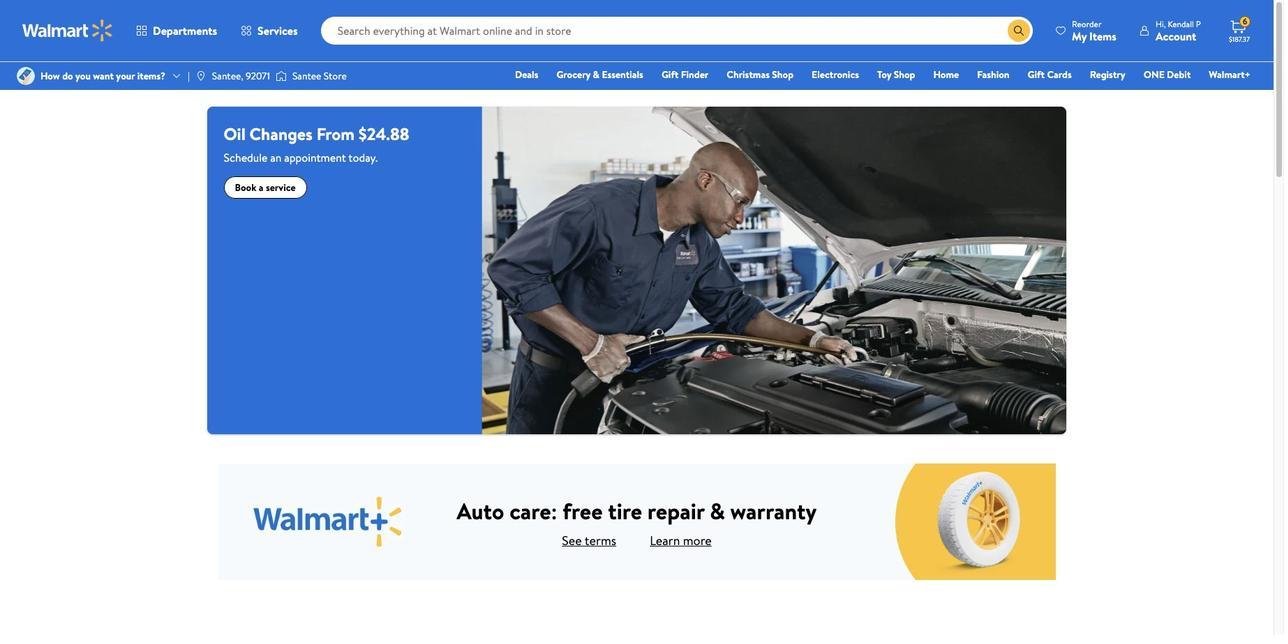 Task type: vqa. For each thing, say whether or not it's contained in the screenshot.
the 15
no



Task type: describe. For each thing, give the bounding box(es) containing it.
walmart+
[[1209, 68, 1251, 82]]

santee store
[[292, 69, 347, 83]]

fashion
[[977, 68, 1010, 82]]

grocery
[[557, 68, 591, 82]]

electronics
[[812, 68, 859, 82]]

departments
[[153, 23, 217, 38]]

registry link
[[1084, 67, 1132, 82]]

toy shop link
[[871, 67, 922, 82]]

essentials
[[602, 68, 643, 82]]

services button
[[229, 14, 310, 47]]

walmart image
[[22, 20, 113, 42]]

cards
[[1047, 68, 1072, 82]]

gift cards link
[[1021, 67, 1078, 82]]

today.
[[349, 150, 378, 165]]

how
[[40, 69, 60, 83]]

Walmart Site-Wide search field
[[321, 17, 1033, 45]]

gift finder
[[662, 68, 709, 82]]

shop for toy shop
[[894, 68, 915, 82]]

learn
[[650, 532, 680, 550]]

|
[[188, 69, 190, 83]]

oil changes from $24.88 schedule an appointment today.
[[224, 122, 409, 165]]

learn more
[[650, 532, 712, 550]]

hi, kendall p account
[[1156, 18, 1201, 44]]

p
[[1196, 18, 1201, 30]]

book a service
[[235, 181, 296, 195]]

deals link
[[509, 67, 545, 82]]

santee, 92071
[[212, 69, 270, 83]]

toy
[[877, 68, 891, 82]]

free tire repair & warranty image
[[218, 463, 1056, 583]]

deals
[[515, 68, 538, 82]]

christmas shop
[[727, 68, 794, 82]]

from
[[317, 122, 355, 146]]

warranty
[[730, 496, 817, 527]]

your
[[116, 69, 135, 83]]

appointment
[[284, 150, 346, 165]]

schedule
[[224, 150, 268, 165]]

finder
[[681, 68, 709, 82]]

a
[[259, 181, 264, 195]]

santee
[[292, 69, 321, 83]]

service
[[266, 181, 296, 195]]

learn more link
[[650, 532, 712, 550]]

more
[[683, 532, 712, 550]]

store
[[324, 69, 347, 83]]

$187.37
[[1229, 34, 1250, 44]]

christmas shop link
[[720, 67, 800, 82]]

registry
[[1090, 68, 1126, 82]]

one debit link
[[1137, 67, 1197, 82]]

 image for santee store
[[276, 69, 287, 83]]

want
[[93, 69, 114, 83]]

Search search field
[[321, 17, 1033, 45]]

christmas
[[727, 68, 770, 82]]

debit
[[1167, 68, 1191, 82]]

kendall
[[1168, 18, 1194, 30]]

gift finder link
[[655, 67, 715, 82]]

one
[[1144, 68, 1165, 82]]

6 $187.37
[[1229, 15, 1250, 44]]



Task type: locate. For each thing, give the bounding box(es) containing it.
repair
[[648, 496, 705, 527]]

gift
[[662, 68, 679, 82], [1028, 68, 1045, 82]]

& inside 'link'
[[593, 68, 600, 82]]

home link
[[927, 67, 965, 82]]

electronics link
[[805, 67, 865, 82]]

terms
[[585, 532, 616, 550]]

auto
[[457, 496, 504, 527]]

home
[[933, 68, 959, 82]]

gift left finder
[[662, 68, 679, 82]]

 image
[[276, 69, 287, 83], [195, 70, 206, 82]]

& up more
[[710, 496, 725, 527]]

one debit
[[1144, 68, 1191, 82]]

0 horizontal spatial &
[[593, 68, 600, 82]]

$24.88
[[359, 122, 409, 146]]

items
[[1089, 28, 1117, 44]]

changes
[[250, 122, 313, 146]]

1 shop from the left
[[772, 68, 794, 82]]

shop
[[772, 68, 794, 82], [894, 68, 915, 82]]

1 gift from the left
[[662, 68, 679, 82]]

account
[[1156, 28, 1196, 44]]

gift for gift finder
[[662, 68, 679, 82]]

 image for santee, 92071
[[195, 70, 206, 82]]

search icon image
[[1013, 25, 1025, 36]]

shop inside "link"
[[772, 68, 794, 82]]

gift left cards
[[1028, 68, 1045, 82]]

shop inside "link"
[[894, 68, 915, 82]]

free
[[563, 496, 603, 527]]

1 horizontal spatial gift
[[1028, 68, 1045, 82]]

you
[[75, 69, 91, 83]]

6
[[1243, 15, 1247, 27]]

see terms link
[[562, 532, 616, 550]]

book a service link
[[224, 177, 307, 199]]

0 vertical spatial &
[[593, 68, 600, 82]]

see
[[562, 532, 582, 550]]

do
[[62, 69, 73, 83]]

gift cards
[[1028, 68, 1072, 82]]

shop right christmas
[[772, 68, 794, 82]]

walmart+ link
[[1203, 67, 1257, 82]]

reorder
[[1072, 18, 1102, 30]]

2 shop from the left
[[894, 68, 915, 82]]

shop right toy
[[894, 68, 915, 82]]

0 horizontal spatial  image
[[195, 70, 206, 82]]

0 horizontal spatial gift
[[662, 68, 679, 82]]

 image
[[17, 67, 35, 85]]

santee,
[[212, 69, 243, 83]]

care:
[[510, 496, 557, 527]]

grocery & essentials link
[[550, 67, 650, 82]]

1 vertical spatial &
[[710, 496, 725, 527]]

& right grocery on the top left of the page
[[593, 68, 600, 82]]

1 horizontal spatial  image
[[276, 69, 287, 83]]

92071
[[246, 69, 270, 83]]

my
[[1072, 28, 1087, 44]]

gift for gift cards
[[1028, 68, 1045, 82]]

1 horizontal spatial &
[[710, 496, 725, 527]]

auto care: free tire repair & warranty
[[457, 496, 817, 527]]

services
[[258, 23, 298, 38]]

 image right 92071
[[276, 69, 287, 83]]

tire
[[608, 496, 642, 527]]

departments button
[[124, 14, 229, 47]]

grocery & essentials
[[557, 68, 643, 82]]

how do you want your items?
[[40, 69, 165, 83]]

&
[[593, 68, 600, 82], [710, 496, 725, 527]]

reorder my items
[[1072, 18, 1117, 44]]

see terms
[[562, 532, 616, 550]]

items?
[[137, 69, 165, 83]]

0 horizontal spatial shop
[[772, 68, 794, 82]]

2 gift from the left
[[1028, 68, 1045, 82]]

book
[[235, 181, 256, 195]]

toy shop
[[877, 68, 915, 82]]

1 horizontal spatial shop
[[894, 68, 915, 82]]

oil
[[224, 122, 246, 146]]

 image right |
[[195, 70, 206, 82]]

fashion link
[[971, 67, 1016, 82]]

hi,
[[1156, 18, 1166, 30]]

an
[[270, 150, 282, 165]]

shop for christmas shop
[[772, 68, 794, 82]]



